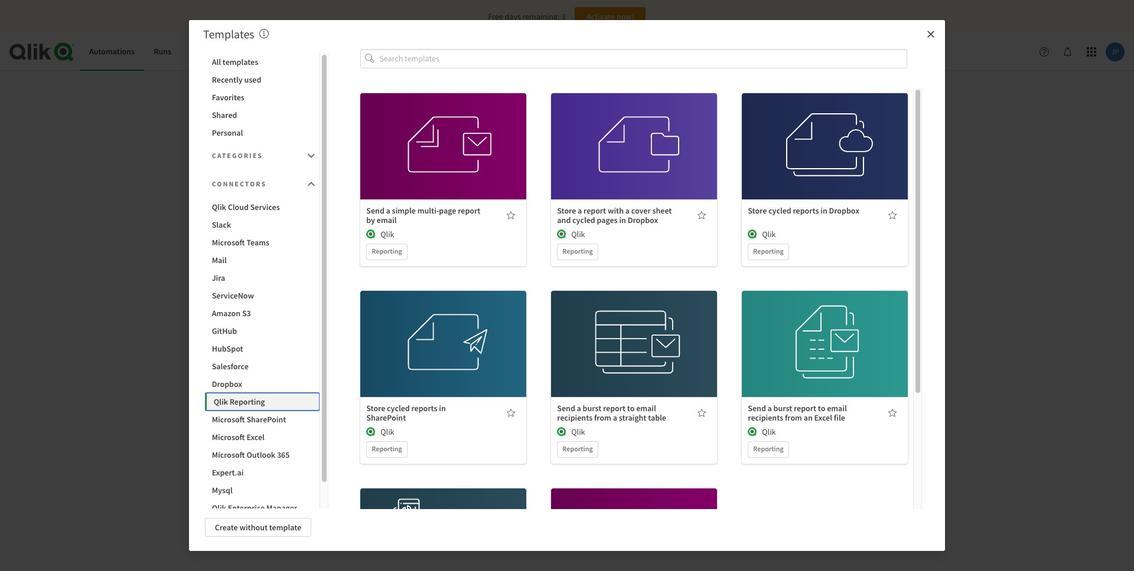 Task type: describe. For each thing, give the bounding box(es) containing it.
simple
[[392, 205, 416, 216]]

store a report with a cover sheet and cycled pages in dropbox
[[557, 205, 672, 225]]

qlik image for store cycled reports in dropbox
[[748, 230, 757, 239]]

reports for dropbox
[[793, 205, 819, 216]]

automations
[[575, 335, 627, 347]]

microsoft for microsoft sharepoint
[[212, 415, 245, 425]]

microsoft outlook 365 button
[[205, 447, 320, 464]]

use for send a simple multi-page report by email
[[420, 128, 433, 139]]

qlik for send a simple multi-page report by email
[[381, 229, 394, 240]]

template for store cycled reports in dropbox
[[816, 128, 849, 139]]

tab list containing automations
[[80, 33, 289, 71]]

details button for store cycled reports in sharepoint
[[407, 348, 480, 367]]

details button for store cycled reports in dropbox
[[788, 150, 862, 169]]

microsoft sharepoint
[[212, 415, 286, 425]]

create without template button
[[205, 519, 311, 538]]

send for send a burst report to email recipients from an excel file
[[748, 403, 766, 414]]

details for send a burst report to email recipients from an excel file
[[813, 352, 837, 362]]

manager
[[266, 503, 297, 514]]

cycled inside store a report with a cover sheet and cycled pages in dropbox
[[572, 215, 595, 225]]

a for send a simple multi-page report by email
[[386, 205, 390, 216]]

email for send a burst report to email recipients from a straight table
[[636, 403, 656, 414]]

you do not have any automations yet
[[492, 335, 642, 347]]

automation
[[564, 360, 606, 371]]

send a burst report to email recipients from a straight table
[[557, 403, 666, 423]]

in inside store a report with a cover sheet and cycled pages in dropbox
[[619, 215, 626, 225]]

microsoft teams button
[[205, 234, 320, 252]]

by
[[366, 215, 375, 225]]

in for store cycled reports in sharepoint
[[439, 403, 446, 414]]

reporting for store a report with a cover sheet and cycled pages in dropbox
[[563, 247, 593, 256]]

favorites button
[[205, 89, 320, 106]]

recently used
[[212, 74, 261, 85]]

close image
[[926, 30, 936, 39]]

details for store cycled reports in dropbox
[[813, 154, 837, 165]]

to for straight
[[627, 403, 635, 414]]

dropbox button
[[205, 376, 320, 393]]

s3
[[242, 308, 251, 319]]

mail
[[212, 255, 227, 266]]

email inside "send a simple multi-page report by email"
[[377, 215, 397, 225]]

cycled for store cycled reports in sharepoint
[[387, 403, 410, 414]]

details button for store a report with a cover sheet and cycled pages in dropbox
[[597, 150, 671, 169]]

expert.ai
[[212, 468, 244, 478]]

qlik image for send a simple multi-page report by email
[[366, 230, 376, 239]]

store cycled reports in dropbox
[[748, 205, 859, 216]]

services
[[250, 202, 280, 213]]

sharepoint inside button
[[247, 415, 286, 425]]

microsoft teams
[[212, 237, 269, 248]]

cycled for store cycled reports in dropbox
[[769, 205, 791, 216]]

dropbox inside store a report with a cover sheet and cycled pages in dropbox
[[628, 215, 658, 225]]

enterprise
[[228, 503, 265, 514]]

Search templates text field
[[379, 49, 907, 68]]

yet
[[629, 335, 642, 347]]

amazon
[[212, 308, 240, 319]]

shared button
[[205, 106, 320, 124]]

mysql button
[[205, 482, 320, 500]]

runs
[[154, 46, 171, 57]]

activate now! link
[[575, 7, 646, 26]]

qlik for send a burst report to email recipients from an excel file
[[762, 427, 776, 437]]

qlik enterprise manager
[[212, 503, 297, 514]]

a for send a burst report to email recipients from an excel file
[[768, 403, 772, 414]]

reports for sharepoint
[[411, 403, 437, 414]]

runs button
[[144, 33, 181, 71]]

report inside store a report with a cover sheet and cycled pages in dropbox
[[584, 205, 606, 216]]

store for store cycled reports in sharepoint
[[366, 403, 385, 414]]

store cycled reports in sharepoint
[[366, 403, 446, 423]]

amazon s3
[[212, 308, 251, 319]]

straight
[[619, 413, 646, 423]]

store for store a report with a cover sheet and cycled pages in dropbox
[[557, 205, 576, 216]]

microsoft for microsoft teams
[[212, 237, 245, 248]]

templates are pre-built automations that help you automate common business workflows. get started by selecting one of the pre-built templates or choose the blank canvas to build an automation from scratch. image
[[259, 29, 269, 38]]

use template button for send a simple multi-page report by email
[[407, 124, 480, 143]]

microsoft for microsoft outlook 365
[[212, 450, 245, 461]]

in for store cycled reports in dropbox
[[821, 205, 827, 216]]

use template for store cycled reports in dropbox
[[802, 128, 849, 139]]

template for send a burst report to email recipients from a straight table
[[626, 326, 658, 336]]

add to favorites image
[[506, 409, 516, 418]]

a for store a report with a cover sheet and cycled pages in dropbox
[[578, 205, 582, 216]]

reporting for store cycled reports in dropbox
[[753, 247, 784, 256]]

qlik reporting
[[214, 397, 265, 408]]

store for store cycled reports in dropbox
[[748, 205, 767, 216]]

servicenow
[[212, 291, 254, 301]]

teams
[[247, 237, 269, 248]]

mail button
[[205, 252, 320, 269]]

template for store a report with a cover sheet and cycled pages in dropbox
[[626, 128, 658, 139]]

automations
[[89, 46, 135, 57]]

create automation
[[540, 360, 606, 371]]

template for store cycled reports in sharepoint
[[435, 326, 467, 336]]

microsoft outlook 365
[[212, 450, 290, 461]]

details button for send a burst report to email recipients from a straight table
[[597, 348, 671, 367]]

do
[[509, 335, 520, 347]]

free
[[488, 11, 503, 22]]

create for create automation
[[540, 360, 563, 371]]

categories
[[212, 151, 263, 160]]

send for send a burst report to email recipients from a straight table
[[557, 403, 575, 414]]

templates are pre-built automations that help you automate common business workflows. get started by selecting one of the pre-built templates or choose the blank canvas to build an automation from scratch. tooltip
[[259, 27, 269, 41]]

without
[[239, 523, 268, 533]]

from for an
[[785, 413, 802, 423]]

qlik image for store cycled reports in sharepoint
[[366, 427, 376, 437]]

days
[[505, 11, 521, 22]]

add to favorites image for send a simple multi-page report by email
[[506, 211, 516, 220]]

report inside send a burst report to email recipients from an excel file
[[794, 403, 816, 414]]

expert.ai button
[[205, 464, 320, 482]]

templates
[[203, 27, 254, 41]]

details button for send a burst report to email recipients from an excel file
[[788, 348, 862, 367]]

microsoft excel button
[[205, 429, 320, 447]]

sheet
[[652, 205, 672, 216]]

add to favorites image for send a burst report to email recipients from a straight table
[[697, 409, 707, 418]]

excel inside button
[[247, 432, 265, 443]]

qlik image for send a burst report to email recipients from an excel file
[[748, 427, 757, 437]]

templates
[[223, 57, 258, 67]]

all templates
[[212, 57, 258, 67]]

365
[[277, 450, 290, 461]]

recipients for send a burst report to email recipients from an excel file
[[748, 413, 783, 423]]

from for a
[[594, 413, 611, 423]]

details for store cycled reports in sharepoint
[[431, 352, 456, 362]]

jira button
[[205, 269, 320, 287]]

qlik cloud services button
[[205, 198, 320, 216]]

dropbox inside button
[[212, 379, 242, 390]]

mysql
[[212, 486, 233, 496]]

activate now!
[[586, 11, 635, 22]]

qlik inside button
[[212, 202, 226, 213]]



Task type: locate. For each thing, give the bounding box(es) containing it.
reporting
[[372, 247, 402, 256], [563, 247, 593, 256], [753, 247, 784, 256], [230, 397, 265, 408], [372, 445, 402, 453], [563, 445, 593, 453], [753, 445, 784, 453]]

0 horizontal spatial from
[[594, 413, 611, 423]]

1 horizontal spatial burst
[[774, 403, 792, 414]]

template for send a simple multi-page report by email
[[435, 128, 467, 139]]

burst left straight
[[583, 403, 601, 414]]

qlik inside qlik enterprise manager button
[[212, 503, 226, 514]]

jira
[[212, 273, 225, 284]]

use
[[420, 128, 433, 139], [611, 128, 624, 139], [802, 128, 815, 139], [420, 326, 433, 336], [611, 326, 624, 336], [802, 326, 815, 336]]

0 horizontal spatial sharepoint
[[247, 415, 286, 425]]

recently
[[212, 74, 243, 85]]

all
[[212, 57, 221, 67]]

a
[[386, 205, 390, 216], [578, 205, 582, 216], [625, 205, 630, 216], [577, 403, 581, 414], [768, 403, 772, 414], [613, 413, 617, 423]]

excel up microsoft outlook 365
[[247, 432, 265, 443]]

to right an
[[818, 403, 825, 414]]

qlik down the simple on the top of page
[[381, 229, 394, 240]]

qlik image for send a burst report to email recipients from a straight table
[[557, 427, 567, 437]]

0 horizontal spatial to
[[627, 403, 635, 414]]

qlik image down send a burst report to email recipients from an excel file
[[748, 427, 757, 437]]

salesforce
[[212, 361, 249, 372]]

1 vertical spatial create
[[215, 523, 238, 533]]

1 horizontal spatial qlik image
[[557, 427, 567, 437]]

use template button for send a burst report to email recipients from a straight table
[[597, 322, 671, 341]]

report right page
[[458, 205, 480, 216]]

send for send a simple multi-page report by email
[[366, 205, 384, 216]]

qlik down store cycled reports in sharepoint
[[381, 427, 394, 437]]

tab list
[[80, 33, 289, 71]]

reporting down store cycled reports in dropbox
[[753, 247, 784, 256]]

2 horizontal spatial dropbox
[[829, 205, 859, 216]]

a left an
[[768, 403, 772, 414]]

2 recipients from the left
[[748, 413, 783, 423]]

0 horizontal spatial in
[[439, 403, 446, 414]]

qlik for store cycled reports in dropbox
[[762, 229, 776, 240]]

qlik image down store cycled reports in dropbox
[[748, 230, 757, 239]]

recipients
[[557, 413, 593, 423], [748, 413, 783, 423]]

1 horizontal spatial from
[[785, 413, 802, 423]]

qlik image
[[557, 230, 567, 239], [366, 427, 376, 437], [748, 427, 757, 437]]

a left the simple on the top of page
[[386, 205, 390, 216]]

reporting for send a burst report to email recipients from an excel file
[[753, 445, 784, 453]]

qlik image down send a burst report to email recipients from a straight table
[[557, 427, 567, 437]]

0 horizontal spatial store
[[366, 403, 385, 414]]

add to favorites image for send a burst report to email recipients from an excel file
[[888, 409, 897, 418]]

0 horizontal spatial qlik image
[[366, 230, 376, 239]]

1 microsoft from the top
[[212, 237, 245, 248]]

send inside send a burst report to email recipients from an excel file
[[748, 403, 766, 414]]

favorites
[[212, 92, 244, 103]]

use template button for store a report with a cover sheet and cycled pages in dropbox
[[597, 124, 671, 143]]

2 horizontal spatial in
[[821, 205, 827, 216]]

store inside store cycled reports in sharepoint
[[366, 403, 385, 414]]

activate
[[586, 11, 615, 22]]

metrics
[[190, 46, 216, 57]]

file
[[834, 413, 845, 423]]

use for send a burst report to email recipients from an excel file
[[802, 326, 815, 336]]

a left straight
[[613, 413, 617, 423]]

multi-
[[417, 205, 439, 216]]

1 horizontal spatial cycled
[[572, 215, 595, 225]]

from
[[594, 413, 611, 423], [785, 413, 802, 423]]

excel right an
[[814, 413, 832, 423]]

2 horizontal spatial cycled
[[769, 205, 791, 216]]

excel inside send a burst report to email recipients from an excel file
[[814, 413, 832, 423]]

in
[[821, 205, 827, 216], [619, 215, 626, 225], [439, 403, 446, 414]]

recipients inside send a burst report to email recipients from a straight table
[[557, 413, 593, 423]]

add to favorites image
[[506, 211, 516, 220], [697, 211, 707, 220], [888, 211, 897, 220], [697, 409, 707, 418], [888, 409, 897, 418]]

add to favorites image for store cycled reports in dropbox
[[888, 211, 897, 220]]

burst
[[583, 403, 601, 414], [774, 403, 792, 414]]

use template for send a simple multi-page report by email
[[420, 128, 467, 139]]

send a simple multi-page report by email
[[366, 205, 480, 225]]

0 horizontal spatial email
[[377, 215, 397, 225]]

use for store a report with a cover sheet and cycled pages in dropbox
[[611, 128, 624, 139]]

recipients down create automation
[[557, 413, 593, 423]]

0 horizontal spatial cycled
[[387, 403, 410, 414]]

0 vertical spatial create
[[540, 360, 563, 371]]

details
[[431, 154, 456, 165], [622, 154, 646, 165], [813, 154, 837, 165], [431, 352, 456, 362], [622, 352, 646, 362], [813, 352, 837, 362]]

qlik cloud services
[[212, 202, 280, 213]]

recipients left an
[[748, 413, 783, 423]]

you
[[492, 335, 507, 347]]

create left without
[[215, 523, 238, 533]]

0 horizontal spatial burst
[[583, 403, 601, 414]]

hubspot
[[212, 344, 243, 354]]

use for store cycled reports in dropbox
[[802, 128, 815, 139]]

qlik for store cycled reports in sharepoint
[[381, 427, 394, 437]]

2 horizontal spatial qlik image
[[748, 230, 757, 239]]

use template for store cycled reports in sharepoint
[[420, 326, 467, 336]]

pages
[[597, 215, 618, 225]]

1 horizontal spatial reports
[[793, 205, 819, 216]]

use template button for send a burst report to email recipients from an excel file
[[788, 322, 862, 341]]

qlik down store a report with a cover sheet and cycled pages in dropbox
[[571, 229, 585, 240]]

all templates button
[[205, 53, 320, 71]]

hubspot button
[[205, 340, 320, 358]]

a right and
[[578, 205, 582, 216]]

use for store cycled reports in sharepoint
[[420, 326, 433, 336]]

burst for a
[[583, 403, 601, 414]]

qlik image down "by"
[[366, 230, 376, 239]]

recently used button
[[205, 71, 320, 89]]

create
[[540, 360, 563, 371], [215, 523, 238, 533]]

qlik image down store cycled reports in sharepoint
[[366, 427, 376, 437]]

cycled
[[769, 205, 791, 216], [572, 215, 595, 225], [387, 403, 410, 414]]

0 horizontal spatial excel
[[247, 432, 265, 443]]

microsoft for microsoft excel
[[212, 432, 245, 443]]

reporting for store cycled reports in sharepoint
[[372, 445, 402, 453]]

2 horizontal spatial send
[[748, 403, 766, 414]]

qlik down store cycled reports in dropbox
[[762, 229, 776, 240]]

1 recipients from the left
[[557, 413, 593, 423]]

reporting for send a burst report to email recipients from a straight table
[[563, 445, 593, 453]]

qlik for store a report with a cover sheet and cycled pages in dropbox
[[571, 229, 585, 240]]

1 horizontal spatial create
[[540, 360, 563, 371]]

reporting down send a burst report to email recipients from an excel file
[[753, 445, 784, 453]]

1 horizontal spatial excel
[[814, 413, 832, 423]]

1 horizontal spatial recipients
[[748, 413, 783, 423]]

connections button
[[226, 33, 289, 71]]

reports inside store cycled reports in sharepoint
[[411, 403, 437, 414]]

qlik for send a burst report to email recipients from a straight table
[[571, 427, 585, 437]]

1 horizontal spatial dropbox
[[628, 215, 658, 225]]

to left 'table'
[[627, 403, 635, 414]]

to for excel
[[818, 403, 825, 414]]

1 horizontal spatial qlik image
[[557, 230, 567, 239]]

recipients for send a burst report to email recipients from a straight table
[[557, 413, 593, 423]]

0 horizontal spatial send
[[366, 205, 384, 216]]

use template for store a report with a cover sheet and cycled pages in dropbox
[[611, 128, 658, 139]]

0 horizontal spatial reports
[[411, 403, 437, 414]]

2 horizontal spatial store
[[748, 205, 767, 216]]

template for send a burst report to email recipients from an excel file
[[816, 326, 849, 336]]

use template button
[[407, 124, 480, 143], [597, 124, 671, 143], [788, 124, 862, 143], [407, 322, 480, 341], [597, 322, 671, 341], [788, 322, 862, 341]]

send inside send a burst report to email recipients from a straight table
[[557, 403, 575, 414]]

details for send a burst report to email recipients from a straight table
[[622, 352, 646, 362]]

1 vertical spatial excel
[[247, 432, 265, 443]]

1 burst from the left
[[583, 403, 601, 414]]

send inside "send a simple multi-page report by email"
[[366, 205, 384, 216]]

microsoft inside button
[[212, 237, 245, 248]]

1 from from the left
[[594, 413, 611, 423]]

1 horizontal spatial send
[[557, 403, 575, 414]]

2 burst from the left
[[774, 403, 792, 414]]

send a burst report to email recipients from an excel file
[[748, 403, 847, 423]]

0 horizontal spatial qlik image
[[366, 427, 376, 437]]

free days remaining: 3
[[488, 11, 566, 22]]

cover
[[631, 205, 651, 216]]

3
[[561, 11, 566, 22]]

1 horizontal spatial store
[[557, 205, 576, 216]]

burst inside send a burst report to email recipients from an excel file
[[774, 403, 792, 414]]

qlik image down and
[[557, 230, 567, 239]]

create without template
[[215, 523, 301, 533]]

use for send a burst report to email recipients from a straight table
[[611, 326, 624, 336]]

a inside send a burst report to email recipients from an excel file
[[768, 403, 772, 414]]

send left the simple on the top of page
[[366, 205, 384, 216]]

salesforce button
[[205, 358, 320, 376]]

4 microsoft from the top
[[212, 450, 245, 461]]

2 microsoft from the top
[[212, 415, 245, 425]]

to inside send a burst report to email recipients from an excel file
[[818, 403, 825, 414]]

from inside send a burst report to email recipients from a straight table
[[594, 413, 611, 423]]

dropbox
[[829, 205, 859, 216], [628, 215, 658, 225], [212, 379, 242, 390]]

have
[[537, 335, 557, 347]]

personal button
[[205, 124, 320, 142]]

qlik image
[[366, 230, 376, 239], [748, 230, 757, 239], [557, 427, 567, 437]]

personal
[[212, 128, 243, 138]]

microsoft
[[212, 237, 245, 248], [212, 415, 245, 425], [212, 432, 245, 443], [212, 450, 245, 461]]

a inside "send a simple multi-page report by email"
[[386, 205, 390, 216]]

report left 'table'
[[603, 403, 626, 414]]

from left an
[[785, 413, 802, 423]]

reporting down store cycled reports in sharepoint
[[372, 445, 402, 453]]

qlik down send a burst report to email recipients from an excel file
[[762, 427, 776, 437]]

microsoft down slack
[[212, 237, 245, 248]]

0 vertical spatial reports
[[793, 205, 819, 216]]

burst inside send a burst report to email recipients from a straight table
[[583, 403, 601, 414]]

send down the create automation button
[[557, 403, 575, 414]]

microsoft excel
[[212, 432, 265, 443]]

0 vertical spatial excel
[[814, 413, 832, 423]]

qlik enterprise manager button
[[205, 500, 320, 517]]

2 horizontal spatial qlik image
[[748, 427, 757, 437]]

0 horizontal spatial recipients
[[557, 413, 593, 423]]

servicenow button
[[205, 287, 320, 305]]

template inside create without template button
[[269, 523, 301, 533]]

remaining:
[[523, 11, 560, 22]]

cloud
[[228, 202, 249, 213]]

slack
[[212, 220, 231, 230]]

github
[[212, 326, 237, 337]]

microsoft up microsoft excel
[[212, 415, 245, 425]]

2 from from the left
[[785, 413, 802, 423]]

create inside button
[[215, 523, 238, 533]]

microsoft sharepoint button
[[205, 411, 320, 429]]

create inside button
[[540, 360, 563, 371]]

1 horizontal spatial to
[[818, 403, 825, 414]]

email inside send a burst report to email recipients from a straight table
[[636, 403, 656, 414]]

slack button
[[205, 216, 320, 234]]

outlook
[[247, 450, 275, 461]]

recipients inside send a burst report to email recipients from an excel file
[[748, 413, 783, 423]]

burst left an
[[774, 403, 792, 414]]

3 microsoft from the top
[[212, 432, 245, 443]]

sharepoint
[[366, 413, 406, 423], [247, 415, 286, 425]]

from inside send a burst report to email recipients from an excel file
[[785, 413, 802, 423]]

use template button for store cycled reports in dropbox
[[788, 124, 862, 143]]

burst for an
[[774, 403, 792, 414]]

qlik reporting button
[[205, 393, 320, 411]]

table
[[648, 413, 666, 423]]

now!
[[617, 11, 635, 22]]

add to favorites image for store a report with a cover sheet and cycled pages in dropbox
[[697, 211, 707, 220]]

1 vertical spatial reports
[[411, 403, 437, 414]]

from left straight
[[594, 413, 611, 423]]

2 horizontal spatial email
[[827, 403, 847, 414]]

details for send a simple multi-page report by email
[[431, 154, 456, 165]]

2 to from the left
[[818, 403, 825, 414]]

report inside "send a simple multi-page report by email"
[[458, 205, 480, 216]]

1 horizontal spatial email
[[636, 403, 656, 414]]

create for create without template
[[215, 523, 238, 533]]

reporting down and
[[563, 247, 593, 256]]

categories button
[[205, 144, 320, 168]]

reporting inside button
[[230, 397, 265, 408]]

reporting down send a burst report to email recipients from a straight table
[[563, 445, 593, 453]]

connectors button
[[205, 172, 320, 196]]

a down create automation
[[577, 403, 581, 414]]

1 to from the left
[[627, 403, 635, 414]]

report left with
[[584, 205, 606, 216]]

used
[[244, 74, 261, 85]]

1 horizontal spatial in
[[619, 215, 626, 225]]

a for send a burst report to email recipients from a straight table
[[577, 403, 581, 414]]

email inside send a burst report to email recipients from an excel file
[[827, 403, 847, 414]]

any
[[559, 335, 573, 347]]

qlik up slack
[[212, 202, 226, 213]]

and
[[557, 215, 571, 225]]

microsoft down microsoft sharepoint
[[212, 432, 245, 443]]

not
[[522, 335, 535, 347]]

use template button for store cycled reports in sharepoint
[[407, 322, 480, 341]]

sharepoint inside store cycled reports in sharepoint
[[366, 413, 406, 423]]

microsoft inside button
[[212, 415, 245, 425]]

1 horizontal spatial sharepoint
[[366, 413, 406, 423]]

connections
[[235, 46, 279, 57]]

with
[[608, 205, 624, 216]]

page
[[439, 205, 456, 216]]

send
[[366, 205, 384, 216], [557, 403, 575, 414], [748, 403, 766, 414]]

reporting for send a simple multi-page report by email
[[372, 247, 402, 256]]

details for store a report with a cover sheet and cycled pages in dropbox
[[622, 154, 646, 165]]

report left file at the bottom right of page
[[794, 403, 816, 414]]

github button
[[205, 323, 320, 340]]

in inside store cycled reports in sharepoint
[[439, 403, 446, 414]]

microsoft up expert.ai
[[212, 450, 245, 461]]

send left an
[[748, 403, 766, 414]]

use template for send a burst report to email recipients from an excel file
[[802, 326, 849, 336]]

create down have
[[540, 360, 563, 371]]

amazon s3 button
[[205, 305, 320, 323]]

to inside send a burst report to email recipients from a straight table
[[627, 403, 635, 414]]

email for send a burst report to email recipients from an excel file
[[827, 403, 847, 414]]

create automation button
[[518, 356, 616, 375]]

store inside store a report with a cover sheet and cycled pages in dropbox
[[557, 205, 576, 216]]

an
[[804, 413, 813, 423]]

0 horizontal spatial create
[[215, 523, 238, 533]]

qlik image for store a report with a cover sheet and cycled pages in dropbox
[[557, 230, 567, 239]]

reporting down "by"
[[372, 247, 402, 256]]

connectors
[[212, 180, 267, 188]]

qlik down send a burst report to email recipients from a straight table
[[571, 427, 585, 437]]

cycled inside store cycled reports in sharepoint
[[387, 403, 410, 414]]

shared
[[212, 110, 237, 120]]

use template for send a burst report to email recipients from a straight table
[[611, 326, 658, 336]]

reporting up microsoft sharepoint
[[230, 397, 265, 408]]

details button for send a simple multi-page report by email
[[407, 150, 480, 169]]

qlik up microsoft sharepoint
[[214, 397, 228, 408]]

qlik down mysql
[[212, 503, 226, 514]]

report inside send a burst report to email recipients from a straight table
[[603, 403, 626, 414]]

qlik inside qlik reporting button
[[214, 397, 228, 408]]

0 horizontal spatial dropbox
[[212, 379, 242, 390]]

a right with
[[625, 205, 630, 216]]



Task type: vqa. For each thing, say whether or not it's contained in the screenshot.
tooltip inside dashboard menu item
no



